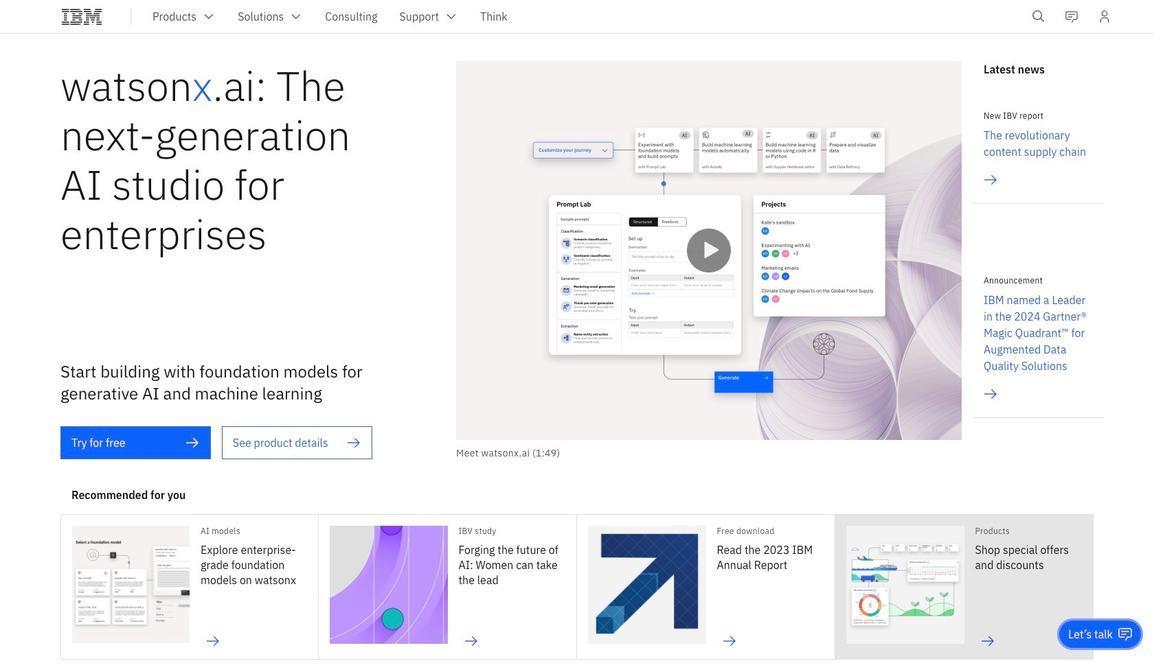 Task type: locate. For each thing, give the bounding box(es) containing it.
let's talk element
[[1069, 627, 1113, 643]]



